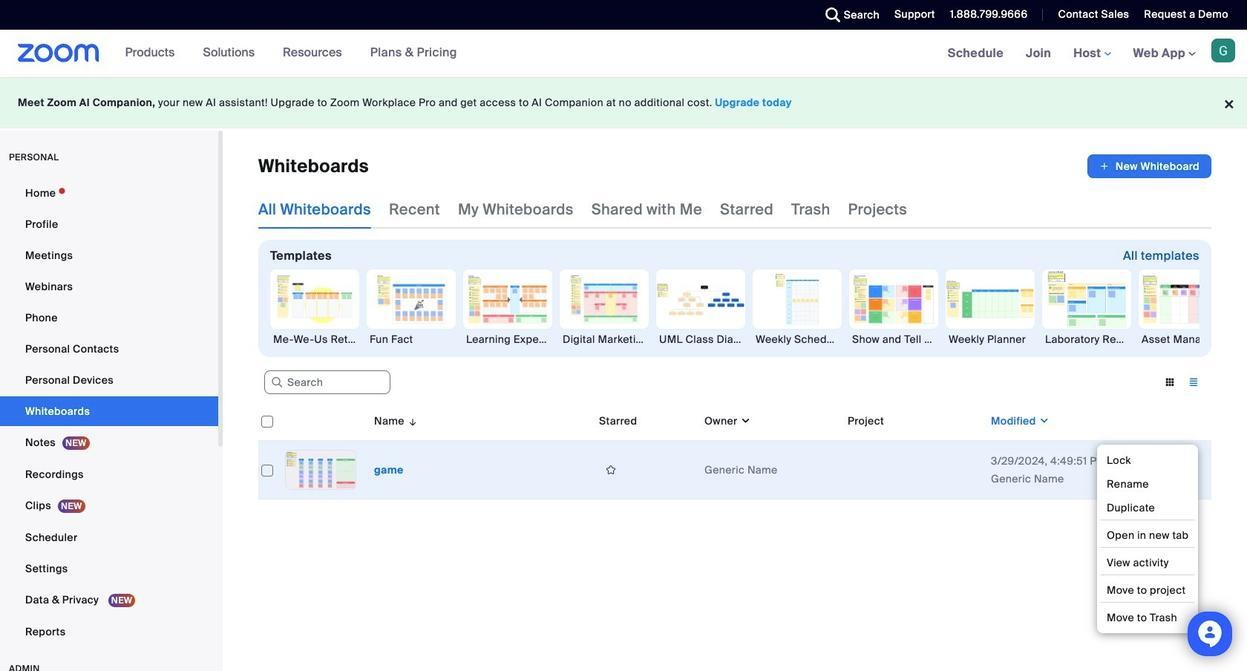 Task type: locate. For each thing, give the bounding box(es) containing it.
cell
[[842, 441, 985, 500]]

footer
[[0, 77, 1247, 128]]

banner
[[0, 30, 1247, 78]]

list mode, selected image
[[1182, 376, 1206, 389]]

game, modified at mar 29, 2024 by generic name, link image
[[285, 450, 356, 490]]

application
[[1087, 154, 1212, 178], [258, 402, 1212, 500], [599, 459, 693, 481]]

Search text field
[[264, 371, 390, 394]]

show and tell with a twist element
[[849, 332, 938, 347]]

game element
[[374, 463, 404, 477]]

more options for game image
[[1174, 463, 1198, 477]]

meetings navigation
[[937, 30, 1247, 78]]

weekly planner element
[[946, 332, 1035, 347]]

uml class diagram element
[[656, 332, 745, 347]]

weekly schedule element
[[753, 332, 842, 347]]

profile picture image
[[1212, 39, 1235, 62]]



Task type: vqa. For each thing, say whether or not it's contained in the screenshot.
meetings navigation
yes



Task type: describe. For each thing, give the bounding box(es) containing it.
tabs of all whiteboard page tab list
[[258, 190, 907, 229]]

grid mode, not selected image
[[1158, 376, 1182, 389]]

arrow down image
[[405, 412, 418, 430]]

personal menu menu
[[0, 178, 218, 648]]

fun fact element
[[367, 332, 456, 347]]

product information navigation
[[114, 30, 468, 77]]

me-we-us retrospective element
[[270, 332, 359, 347]]

learning experience canvas element
[[463, 332, 552, 347]]

add image
[[1099, 159, 1110, 174]]

down image
[[1036, 414, 1050, 428]]

digital marketing canvas element
[[560, 332, 649, 347]]

zoom logo image
[[18, 44, 99, 62]]

laboratory report element
[[1042, 332, 1131, 347]]

thumbnail of game image
[[286, 451, 356, 489]]

asset management element
[[1139, 332, 1228, 347]]



